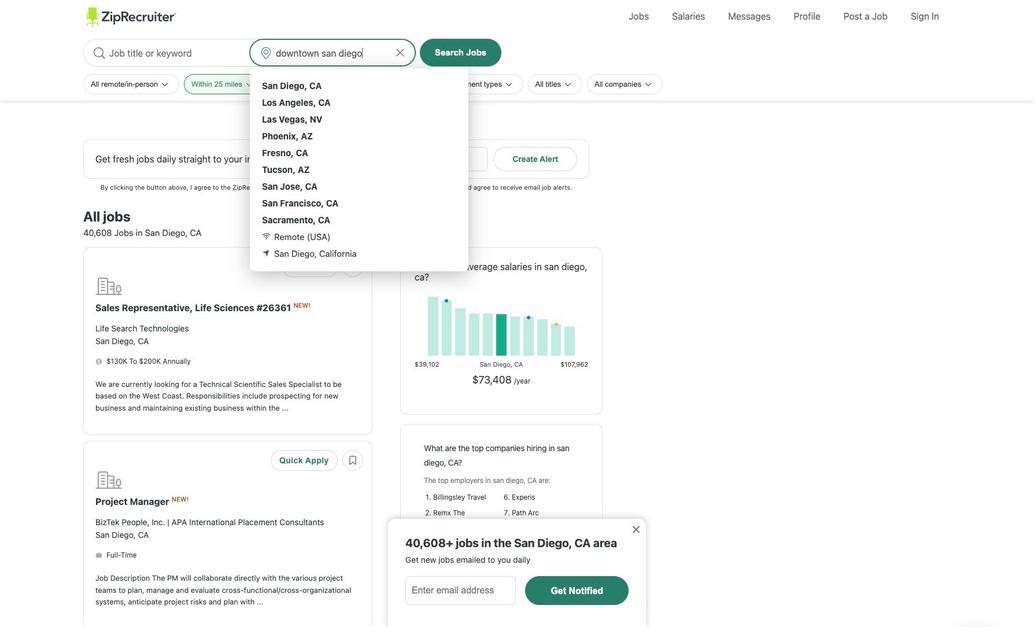 Task type: locate. For each thing, give the bounding box(es) containing it.
5 option from the top
[[259, 145, 459, 161]]

3 option from the top
[[259, 111, 459, 127]]

option
[[259, 77, 459, 94], [259, 94, 459, 110], [259, 111, 459, 127], [259, 128, 459, 144], [259, 145, 459, 161], [259, 161, 459, 178], [259, 178, 459, 194], [259, 195, 459, 211], [259, 212, 459, 228], [259, 245, 459, 261]]

list box
[[250, 68, 469, 271]]

4 option from the top
[[259, 128, 459, 144]]

project manager element
[[95, 490, 169, 514]]

biztek people, inc. | apa international placement consultants image
[[95, 472, 122, 489]]

life search technologies image
[[95, 278, 122, 295]]

Search job title or keyword search field
[[84, 39, 249, 66]]

Location search field
[[250, 39, 415, 66]]

2 option from the top
[[259, 94, 459, 110]]

8 option from the top
[[259, 195, 459, 211]]

1 option from the top
[[259, 77, 459, 94]]



Task type: vqa. For each thing, say whether or not it's contained in the screenshot.
Project Manager element
yes



Task type: describe. For each thing, give the bounding box(es) containing it.
ziprecruiter image
[[87, 7, 176, 27]]

main element
[[83, 0, 951, 33]]

sales representative, life sciences #26361 element
[[95, 296, 291, 320]]

6 option from the top
[[259, 161, 459, 178]]

email address email field
[[406, 576, 516, 605]]

7 option from the top
[[259, 178, 459, 194]]

Email address email field
[[282, 147, 488, 171]]

9 option from the top
[[259, 212, 459, 228]]

10 option from the top
[[259, 245, 459, 261]]



